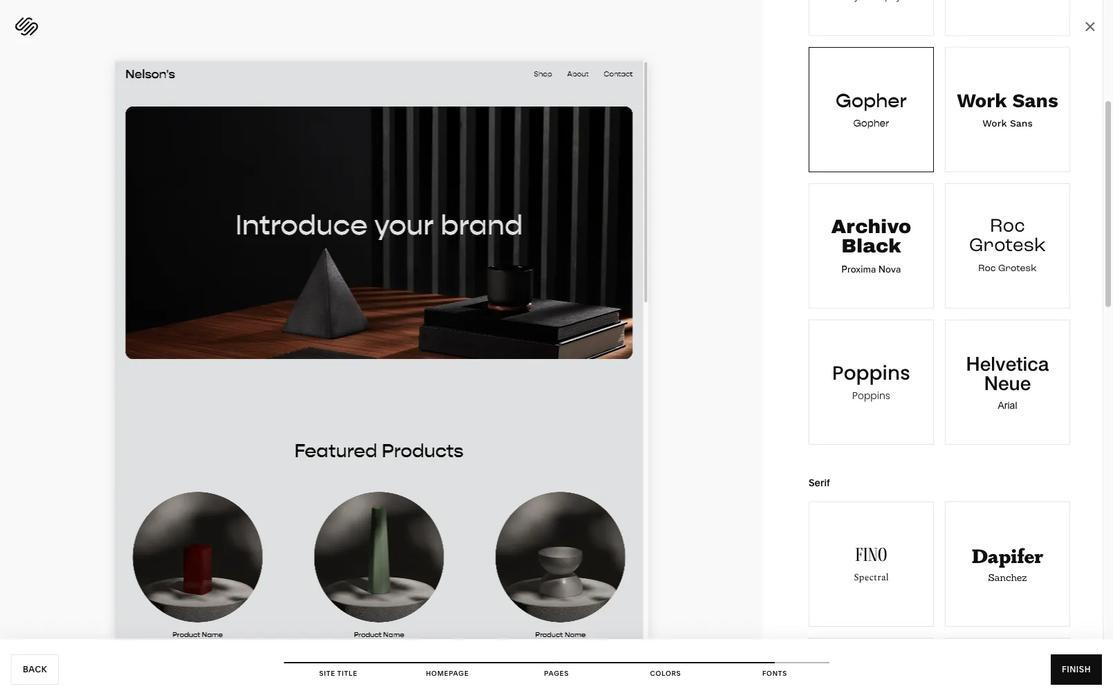 Task type: locate. For each thing, give the bounding box(es) containing it.
arial
[[998, 400, 1018, 411]]

1 vertical spatial sans
[[1010, 117, 1033, 129]]

1 vertical spatial roc
[[979, 262, 996, 276]]

gopher
[[836, 88, 907, 112], [854, 117, 890, 129]]

gopher inside "gopher gopher"
[[854, 117, 890, 129]]

0 vertical spatial grotesk
[[969, 233, 1046, 260]]

homepage
[[426, 669, 469, 677]]

poppins poppins
[[832, 359, 911, 402]]

sanchez
[[988, 571, 1027, 584]]

title
[[337, 669, 358, 677]]

black
[[842, 236, 902, 257]]

spectral
[[854, 570, 889, 585]]

1 vertical spatial grotesk
[[999, 262, 1037, 276]]

1 vertical spatial gopher
[[854, 117, 890, 129]]

None checkbox
[[810, 0, 933, 35], [946, 48, 1070, 172], [946, 184, 1070, 308], [810, 320, 933, 444], [946, 320, 1070, 444], [810, 502, 933, 626], [946, 502, 1070, 626], [946, 639, 1070, 700], [810, 0, 933, 35], [946, 48, 1070, 172], [946, 184, 1070, 308], [810, 320, 933, 444], [946, 320, 1070, 444], [810, 502, 933, 626], [946, 502, 1070, 626], [946, 639, 1070, 700]]

finish button
[[1051, 655, 1102, 685]]

grotesk
[[969, 233, 1046, 260], [999, 262, 1037, 276]]

nova
[[879, 262, 901, 276]]

0 vertical spatial roc
[[990, 213, 1026, 240]]

serif
[[809, 477, 830, 489]]

poppins
[[832, 359, 911, 386], [853, 389, 891, 402]]

fino spectral
[[854, 543, 889, 585]]

fonts
[[762, 669, 787, 677]]

sans
[[1013, 89, 1059, 112], [1010, 117, 1033, 129]]

work
[[957, 89, 1007, 112], [983, 117, 1007, 129]]

roc
[[990, 213, 1026, 240], [979, 262, 996, 276]]

1 vertical spatial poppins
[[853, 389, 891, 402]]

gopher gopher
[[836, 88, 907, 129]]

back button
[[11, 655, 59, 685]]

pages
[[544, 669, 569, 677]]

neue
[[985, 371, 1031, 394]]

None checkbox
[[946, 0, 1070, 35], [810, 48, 933, 172], [810, 184, 933, 308], [810, 639, 933, 700], [946, 0, 1070, 35], [810, 48, 933, 172], [810, 184, 933, 308], [810, 639, 933, 700]]

colors
[[650, 669, 681, 677]]



Task type: describe. For each thing, give the bounding box(es) containing it.
0 vertical spatial work
[[957, 89, 1007, 112]]

roc grotesk roc grotesk
[[969, 213, 1046, 276]]

finish
[[1062, 665, 1091, 675]]

poppins inside poppins poppins
[[853, 389, 891, 402]]

work sans work sans
[[957, 89, 1059, 129]]

dapifer
[[972, 541, 1044, 569]]

proxima
[[842, 262, 876, 276]]

1 vertical spatial work
[[983, 117, 1007, 129]]

archivo
[[831, 216, 912, 237]]

0 vertical spatial gopher
[[836, 88, 907, 112]]

0 vertical spatial sans
[[1013, 89, 1059, 112]]

dapifer sanchez
[[972, 541, 1044, 584]]

fino
[[856, 543, 888, 567]]

0 vertical spatial poppins
[[832, 359, 911, 386]]

helvetica
[[966, 352, 1049, 375]]

back
[[23, 665, 47, 675]]

site title
[[319, 669, 358, 677]]

archivo black proxima nova
[[831, 216, 912, 276]]

grotesk inside 'roc grotesk roc grotesk'
[[999, 262, 1037, 276]]

helvetica neue arial
[[966, 352, 1049, 411]]

site
[[319, 669, 335, 677]]



Task type: vqa. For each thing, say whether or not it's contained in the screenshot.
Tools
no



